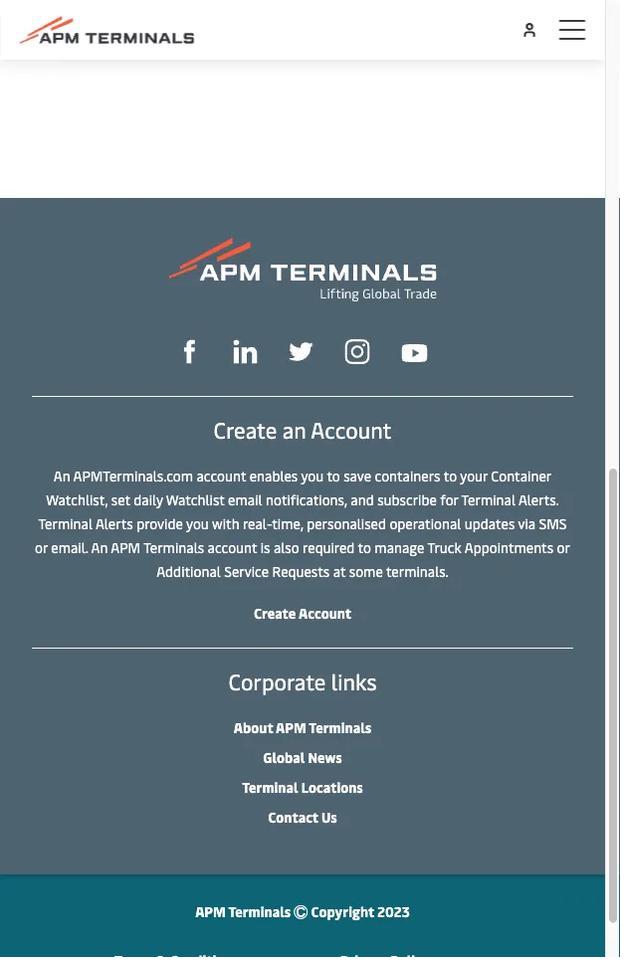 Task type: describe. For each thing, give the bounding box(es) containing it.
0 horizontal spatial to
[[327, 467, 340, 486]]

1 vertical spatial apm
[[276, 719, 306, 738]]

is
[[261, 538, 270, 557]]

contact
[[268, 808, 318, 827]]

linkedin image
[[233, 341, 257, 364]]

appointments
[[465, 538, 554, 557]]

terminals.
[[386, 562, 449, 581]]

shape link
[[178, 338, 202, 364]]

1 vertical spatial terminals
[[309, 719, 372, 738]]

corporate
[[228, 667, 326, 697]]

2 or from the left
[[557, 538, 570, 557]]

an apmterminals.com account enables you to save containers to your container watchlist, set daily watchlist email notifications, and subscribe for terminal alerts. terminal alerts provide you with real-time, personalised operational updates via sms or email. an apm terminals account is also required to manage truck appointments or additional service requests at some terminals.
[[35, 467, 570, 581]]

provide
[[137, 515, 183, 533]]

subscribe
[[377, 491, 437, 510]]

0 vertical spatial account
[[311, 416, 392, 445]]

watchlist,
[[46, 491, 108, 510]]

email.
[[51, 538, 88, 557]]

create account
[[254, 604, 351, 623]]

twitter image
[[289, 341, 313, 364]]

manage
[[375, 538, 425, 557]]

fill 44 link
[[289, 338, 313, 364]]

2 horizontal spatial to
[[444, 467, 457, 486]]

terminal locations
[[242, 778, 363, 797]]

contact us link
[[268, 808, 337, 827]]

create for create account
[[254, 604, 296, 623]]

1 vertical spatial account
[[299, 604, 351, 623]]

enables
[[250, 467, 298, 486]]

2 vertical spatial terminals
[[228, 903, 291, 922]]

1 horizontal spatial you
[[301, 467, 324, 486]]

create for create an account
[[214, 416, 277, 445]]

create account link
[[254, 604, 351, 623]]

time,
[[272, 515, 303, 533]]

service
[[224, 562, 269, 581]]

additional
[[157, 562, 221, 581]]

you tube link
[[402, 339, 428, 363]]

terminal locations link
[[242, 778, 363, 797]]

2 horizontal spatial terminal
[[461, 491, 516, 510]]

at
[[333, 562, 346, 581]]

notifications,
[[266, 491, 347, 510]]

personalised
[[307, 515, 386, 533]]

apm terminals ⓒ copyright 2023
[[195, 903, 410, 922]]



Task type: vqa. For each thing, say whether or not it's contained in the screenshot.
LATEST
no



Task type: locate. For each thing, give the bounding box(es) containing it.
1 horizontal spatial an
[[91, 538, 108, 557]]

youtube image
[[402, 345, 428, 363]]

create left an
[[214, 416, 277, 445]]

facebook image
[[178, 341, 202, 364]]

0 vertical spatial apm
[[111, 538, 141, 557]]

linkedin__x28_alt_x29__3_ link
[[233, 338, 257, 364]]

requests
[[272, 562, 330, 581]]

terminal up updates
[[461, 491, 516, 510]]

account up email
[[197, 467, 246, 486]]

1 vertical spatial you
[[186, 515, 209, 533]]

to left save
[[327, 467, 340, 486]]

required
[[303, 538, 355, 557]]

operational
[[390, 515, 461, 533]]

ⓒ
[[294, 903, 308, 922]]

an down alerts
[[91, 538, 108, 557]]

and
[[351, 491, 374, 510]]

about
[[234, 719, 273, 738]]

0 vertical spatial terminal
[[461, 491, 516, 510]]

your
[[460, 467, 488, 486]]

account
[[197, 467, 246, 486], [208, 538, 257, 557]]

terminals up news
[[309, 719, 372, 738]]

account up save
[[311, 416, 392, 445]]

some
[[349, 562, 383, 581]]

0 vertical spatial account
[[197, 467, 246, 486]]

about apm terminals
[[234, 719, 372, 738]]

links
[[331, 667, 377, 697]]

apmt footer logo image
[[169, 238, 436, 302]]

containers
[[375, 467, 441, 486]]

for
[[440, 491, 458, 510]]

global news
[[263, 749, 342, 767]]

an
[[282, 416, 306, 445]]

1 or from the left
[[35, 538, 48, 557]]

you
[[301, 467, 324, 486], [186, 515, 209, 533]]

terminal up email.
[[38, 515, 93, 533]]

us
[[322, 808, 337, 827]]

1 horizontal spatial terminals
[[228, 903, 291, 922]]

terminals inside an apmterminals.com account enables you to save containers to your container watchlist, set daily watchlist email notifications, and subscribe for terminal alerts. terminal alerts provide you with real-time, personalised operational updates via sms or email. an apm terminals account is also required to manage truck appointments or additional service requests at some terminals.
[[144, 538, 204, 557]]

to up some
[[358, 538, 371, 557]]

truck
[[428, 538, 462, 557]]

locations
[[301, 778, 363, 797]]

1 vertical spatial create
[[254, 604, 296, 623]]

1 horizontal spatial apm
[[195, 903, 226, 922]]

real-
[[243, 515, 272, 533]]

save
[[344, 467, 371, 486]]

1 vertical spatial account
[[208, 538, 257, 557]]

2 horizontal spatial terminals
[[309, 719, 372, 738]]

you down 'watchlist'
[[186, 515, 209, 533]]

instagram image
[[345, 340, 370, 365]]

1 vertical spatial terminal
[[38, 515, 93, 533]]

an up watchlist, on the left of page
[[54, 467, 70, 486]]

email
[[228, 491, 262, 510]]

1 horizontal spatial or
[[557, 538, 570, 557]]

create
[[214, 416, 277, 445], [254, 604, 296, 623]]

also
[[274, 538, 299, 557]]

daily
[[134, 491, 163, 510]]

alerts.
[[519, 491, 559, 510]]

global
[[263, 749, 305, 767]]

1 vertical spatial an
[[91, 538, 108, 557]]

apm up global
[[276, 719, 306, 738]]

0 vertical spatial you
[[301, 467, 324, 486]]

about apm terminals link
[[234, 719, 372, 738]]

1 horizontal spatial terminal
[[242, 778, 298, 797]]

terminals
[[144, 538, 204, 557], [309, 719, 372, 738], [228, 903, 291, 922]]

or left email.
[[35, 538, 48, 557]]

0 horizontal spatial you
[[186, 515, 209, 533]]

create an account
[[214, 416, 392, 445]]

0 vertical spatial create
[[214, 416, 277, 445]]

contact us
[[268, 808, 337, 827]]

2 vertical spatial terminal
[[242, 778, 298, 797]]

global news link
[[263, 749, 342, 767]]

0 horizontal spatial or
[[35, 538, 48, 557]]

2 horizontal spatial apm
[[276, 719, 306, 738]]

terminals left the ⓒ
[[228, 903, 291, 922]]

with
[[212, 515, 239, 533]]

via
[[518, 515, 536, 533]]

terminals down provide
[[144, 538, 204, 557]]

apm left the ⓒ
[[195, 903, 226, 922]]

apm
[[111, 538, 141, 557], [276, 719, 306, 738], [195, 903, 226, 922]]

0 horizontal spatial terminals
[[144, 538, 204, 557]]

0 vertical spatial an
[[54, 467, 70, 486]]

create down requests in the bottom of the page
[[254, 604, 296, 623]]

terminal
[[461, 491, 516, 510], [38, 515, 93, 533], [242, 778, 298, 797]]

apmterminals.com
[[73, 467, 193, 486]]

copyright
[[311, 903, 374, 922]]

account
[[311, 416, 392, 445], [299, 604, 351, 623]]

0 horizontal spatial terminal
[[38, 515, 93, 533]]

apm down alerts
[[111, 538, 141, 557]]

or
[[35, 538, 48, 557], [557, 538, 570, 557]]

account down at
[[299, 604, 351, 623]]

2 vertical spatial apm
[[195, 903, 226, 922]]

0 horizontal spatial apm
[[111, 538, 141, 557]]

2023
[[377, 903, 410, 922]]

set
[[111, 491, 130, 510]]

apm inside an apmterminals.com account enables you to save containers to your container watchlist, set daily watchlist email notifications, and subscribe for terminal alerts. terminal alerts provide you with real-time, personalised operational updates via sms or email. an apm terminals account is also required to manage truck appointments or additional service requests at some terminals.
[[111, 538, 141, 557]]

you up notifications,
[[301, 467, 324, 486]]

to left your
[[444, 467, 457, 486]]

container
[[491, 467, 552, 486]]

account down with
[[208, 538, 257, 557]]

alerts
[[96, 515, 133, 533]]

corporate links
[[228, 667, 377, 697]]

an
[[54, 467, 70, 486], [91, 538, 108, 557]]

0 vertical spatial terminals
[[144, 538, 204, 557]]

1 horizontal spatial to
[[358, 538, 371, 557]]

news
[[308, 749, 342, 767]]

watchlist
[[166, 491, 225, 510]]

or down sms
[[557, 538, 570, 557]]

updates
[[465, 515, 515, 533]]

instagram link
[[345, 338, 370, 365]]

0 horizontal spatial an
[[54, 467, 70, 486]]

terminal down global
[[242, 778, 298, 797]]

to
[[327, 467, 340, 486], [444, 467, 457, 486], [358, 538, 371, 557]]

sms
[[539, 515, 567, 533]]



